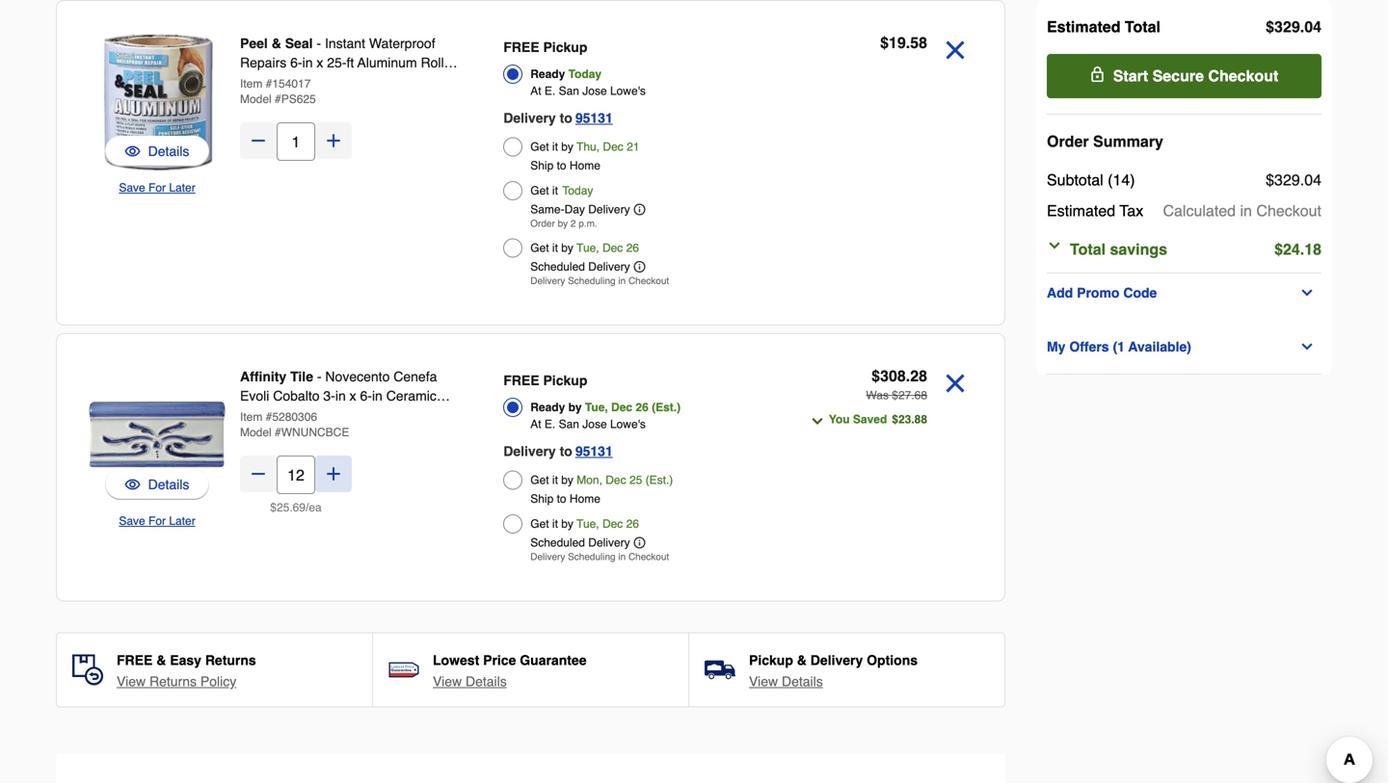 Task type: vqa. For each thing, say whether or not it's contained in the screenshot.
the topmost $ 89 . 98
no



Task type: locate. For each thing, give the bounding box(es) containing it.
2 scheduling from the top
[[568, 552, 616, 563]]

1 option group from the top
[[504, 34, 771, 292]]

2 horizontal spatial &
[[797, 653, 807, 669]]

jose for novecento cenefa evoli cobalto 3-in x 6-in ceramic bullnose tile (0.1-sq. ft/ piece)
[[583, 418, 607, 431]]

2 e. from the top
[[545, 418, 556, 431]]

checkout right secure
[[1209, 67, 1279, 85]]

1 horizontal spatial view details link
[[749, 673, 823, 692]]

options
[[867, 653, 918, 669]]

model inside "item #154017 model #ps625"
[[240, 93, 272, 106]]

1 vertical spatial ship to home
[[531, 493, 601, 506]]

$ 308 . 28 was $ 27 . 68
[[866, 367, 928, 403]]

3 get from the top
[[531, 242, 549, 255]]

&
[[272, 36, 281, 51], [156, 653, 166, 669], [797, 653, 807, 669]]

0 vertical spatial ship
[[531, 159, 554, 173]]

329 for estimated total
[[1275, 18, 1300, 36]]

1 vertical spatial at e. san jose lowe's
[[531, 418, 646, 431]]

delivery to 95131 for novecento cenefa evoli cobalto 3-in x 6-in ceramic bullnose tile (0.1-sq. ft/ piece)
[[504, 444, 613, 459]]

0 horizontal spatial chevron down image
[[1047, 238, 1063, 254]]

1 it from the top
[[552, 140, 558, 154]]

view for pickup & delivery options view details
[[749, 674, 778, 690]]

get left thu,
[[531, 140, 549, 154]]

0 vertical spatial 329
[[1275, 18, 1300, 36]]

1 e. from the top
[[545, 84, 556, 98]]

bullnose
[[240, 408, 292, 423]]

plus image down #wnuncbce
[[324, 465, 343, 484]]

my offers (1 available) link
[[1047, 336, 1322, 359]]

(est.)
[[652, 401, 681, 415], [646, 474, 673, 487]]

scheduled down order by 2 p.m.
[[531, 260, 585, 274]]

estimated down subtotal
[[1047, 202, 1116, 220]]

1 free pickup from the top
[[504, 40, 588, 55]]

& left options on the bottom right of the page
[[797, 653, 807, 669]]

stepper number input field with increment and decrement buttons number field right minus icon on the left of the page
[[277, 122, 315, 161]]

1 save for later button from the top
[[119, 178, 195, 198]]

details
[[148, 144, 189, 159], [148, 477, 189, 493], [466, 674, 507, 690], [782, 674, 823, 690]]

1 horizontal spatial order
[[1047, 133, 1089, 150]]

get it by tue, dec 26 down mon,
[[531, 518, 639, 531]]

1 horizontal spatial chevron down image
[[1300, 285, 1315, 301]]

329 for subtotal (14)
[[1275, 171, 1300, 189]]

ready today
[[531, 67, 602, 81]]

order up subtotal
[[1047, 133, 1089, 150]]

1 get it by tue, dec 26 from the top
[[531, 242, 639, 255]]

today up get it by thu, dec 21
[[568, 67, 602, 81]]

plus image
[[324, 131, 343, 150], [324, 465, 343, 484]]

2 ready from the top
[[531, 401, 565, 415]]

get down order by 2 p.m.
[[531, 242, 549, 255]]

0 vertical spatial free
[[504, 40, 540, 55]]

2 view details link from the left
[[749, 673, 823, 692]]

0 vertical spatial 26
[[626, 242, 639, 255]]

home down mon,
[[570, 493, 601, 506]]

1 vertical spatial save for later
[[119, 515, 195, 528]]

68
[[915, 389, 928, 403]]

1 save from the top
[[119, 181, 145, 195]]

1 vertical spatial model
[[240, 426, 272, 440]]

pickup & delivery options view details
[[749, 653, 918, 690]]

0 vertical spatial delivery to 95131
[[504, 110, 613, 126]]

jose down ready by tue, dec 26 (est.)
[[583, 418, 607, 431]]

save for later
[[119, 181, 195, 195], [119, 515, 195, 528]]

returns up policy
[[205, 653, 256, 669]]

free inside free & easy returns view returns policy
[[117, 653, 153, 669]]

item inside "item #154017 model #ps625"
[[240, 77, 263, 91]]

1 lowe's from the top
[[610, 84, 646, 98]]

4 it from the top
[[552, 474, 558, 487]]

instant waterproof repairs 6-in x 25-ft aluminum roll flashing image
[[88, 32, 227, 171]]

save down novecento cenefa evoli cobalto 3-in x 6-in ceramic bullnose tile (0.1-sq. ft/ piece) image
[[119, 515, 145, 528]]

view inside free & easy returns view returns policy
[[117, 674, 146, 690]]

lowe's
[[610, 84, 646, 98], [610, 418, 646, 431]]

info image
[[634, 261, 646, 273]]

2 estimated from the top
[[1047, 202, 1116, 220]]

0 vertical spatial jose
[[583, 84, 607, 98]]

lowe's up '21'
[[610, 84, 646, 98]]

1 vertical spatial total
[[1070, 241, 1106, 258]]

get it by tue, dec 26 down p.m.
[[531, 242, 639, 255]]

model
[[240, 93, 272, 106], [240, 426, 272, 440]]

thu,
[[577, 140, 600, 154]]

1 vertical spatial order
[[531, 218, 555, 229]]

ship to home
[[531, 159, 601, 173], [531, 493, 601, 506]]

ship to home down mon,
[[531, 493, 601, 506]]

2 get it by tue, dec 26 from the top
[[531, 518, 639, 531]]

2 $ 329 . 04 from the top
[[1266, 171, 1322, 189]]

free pickup for ceramic
[[504, 373, 588, 389]]

stepper number input field with increment and decrement buttons number field for minus image
[[277, 456, 315, 495]]

1 vertical spatial save for later button
[[119, 512, 195, 531]]

5 get from the top
[[531, 518, 549, 531]]

2 horizontal spatial view
[[749, 674, 778, 690]]

1 95131 from the top
[[575, 110, 613, 126]]

1 save for later from the top
[[119, 181, 195, 195]]

$ 329 . 04 for total
[[1266, 18, 1322, 36]]

0 vertical spatial get it by tue, dec 26
[[531, 242, 639, 255]]

2 view from the left
[[433, 674, 462, 690]]

free up view returns policy link
[[117, 653, 153, 669]]

get up same-
[[531, 184, 549, 198]]

save for later button for bullnose
[[119, 512, 195, 531]]

1 ship to home from the top
[[531, 159, 601, 173]]

3 view from the left
[[749, 674, 778, 690]]

- right seal
[[317, 36, 321, 51]]

04 for subtotal (14)
[[1305, 171, 1322, 189]]

1 at e. san jose lowe's from the top
[[531, 84, 646, 98]]

checkout
[[1209, 67, 1279, 85], [1257, 202, 1322, 220], [629, 276, 669, 287], [629, 552, 669, 563]]

0 horizontal spatial view
[[117, 674, 146, 690]]

25 right mon,
[[630, 474, 642, 487]]

ready
[[531, 67, 565, 81], [531, 401, 565, 415]]

estimated tax
[[1047, 202, 1144, 220]]

model for flashing
[[240, 93, 272, 106]]

#ps625
[[275, 93, 316, 106]]

tue, down mon,
[[577, 518, 599, 531]]

0 vertical spatial at
[[531, 84, 541, 98]]

details inside lowest price guarantee view details
[[466, 674, 507, 690]]

save down instant waterproof repairs 6-in x 25-ft aluminum roll flashing "image"
[[119, 181, 145, 195]]

order inside option group
[[531, 218, 555, 229]]

returns
[[205, 653, 256, 669], [149, 674, 197, 690]]

get for instant waterproof repairs 6-in x 25-ft aluminum roll flashing's info icon
[[531, 184, 549, 198]]

save for later for instant waterproof repairs 6-in x 25-ft aluminum roll flashing
[[119, 181, 195, 195]]

tile up #wnuncbce
[[295, 408, 317, 423]]

details inside pickup & delivery options view details
[[782, 674, 823, 690]]

x up sq.
[[350, 389, 356, 404]]

1 04 from the top
[[1305, 18, 1322, 36]]

1 vertical spatial $ 329 . 04
[[1266, 171, 1322, 189]]

2 option group from the top
[[504, 367, 771, 568]]

1 view from the left
[[117, 674, 146, 690]]

plus image right minus icon on the left of the page
[[324, 131, 343, 150]]

2 delivery to 95131 from the top
[[504, 444, 613, 459]]

chevron down image for you saved
[[810, 414, 825, 430]]

2 ship to home from the top
[[531, 493, 601, 506]]

delivery scheduling in checkout for info image
[[531, 276, 669, 287]]

ship
[[531, 159, 554, 173], [531, 493, 554, 506]]

same-
[[531, 203, 565, 216]]

1 vertical spatial lowe's
[[610, 418, 646, 431]]

0 horizontal spatial x
[[317, 55, 323, 70]]

it left mon,
[[552, 474, 558, 487]]

95131 button up mon,
[[575, 440, 613, 463]]

lowest
[[433, 653, 479, 669]]

23
[[899, 413, 911, 427]]

get for info image
[[531, 242, 549, 255]]

0 vertical spatial save for later
[[119, 181, 195, 195]]

2 for from the top
[[148, 515, 166, 528]]

1 vertical spatial at
[[531, 418, 541, 431]]

2 95131 button from the top
[[575, 440, 613, 463]]

0 vertical spatial -
[[317, 36, 321, 51]]

scheduled delivery down 2
[[531, 260, 630, 274]]

free for roll
[[504, 40, 540, 55]]

27
[[899, 389, 911, 403]]

affinity tile -
[[240, 369, 325, 385]]

save for later for novecento cenefa evoli cobalto 3-in x 6-in ceramic bullnose tile (0.1-sq. ft/ piece)
[[119, 515, 195, 528]]

calculated
[[1163, 202, 1236, 220]]

for down novecento cenefa evoli cobalto 3-in x 6-in ceramic bullnose tile (0.1-sq. ft/ piece) image
[[148, 515, 166, 528]]

2 free pickup from the top
[[504, 373, 588, 389]]

$ right was
[[892, 389, 899, 403]]

1 ready from the top
[[531, 67, 565, 81]]

0 vertical spatial home
[[570, 159, 601, 173]]

delivery to 95131 up mon,
[[504, 444, 613, 459]]

secure
[[1153, 67, 1204, 85]]

at e. san jose lowe's
[[531, 84, 646, 98], [531, 418, 646, 431]]

2 vertical spatial tue,
[[577, 518, 599, 531]]

0 vertical spatial ready
[[531, 67, 565, 81]]

it down the get it by mon, dec 25 (est.)
[[552, 518, 558, 531]]

1 jose from the top
[[583, 84, 607, 98]]

2 329 from the top
[[1275, 171, 1300, 189]]

0 vertical spatial later
[[169, 181, 195, 195]]

offers
[[1070, 339, 1109, 355]]

sq.
[[348, 408, 366, 423]]

ship down the get it by mon, dec 25 (est.)
[[531, 493, 554, 506]]

1 vertical spatial san
[[559, 418, 579, 431]]

0 vertical spatial item
[[240, 77, 263, 91]]

26 for info icon associated with novecento cenefa evoli cobalto 3-in x 6-in ceramic bullnose tile (0.1-sq. ft/ piece)
[[626, 518, 639, 531]]

2
[[571, 218, 576, 229]]

6- inside instant waterproof repairs 6-in x 25-ft aluminum roll flashing
[[290, 55, 302, 70]]

ship to home for instant waterproof repairs 6-in x 25-ft aluminum roll flashing
[[531, 159, 601, 173]]

ship up "get it today"
[[531, 159, 554, 173]]

item inside item #5280306 model #wnuncbce
[[240, 411, 263, 424]]

2 scheduled from the top
[[531, 537, 585, 550]]

in down seal
[[302, 55, 313, 70]]

1 vertical spatial 95131
[[575, 444, 613, 459]]

0 vertical spatial x
[[317, 55, 323, 70]]

0 vertical spatial $ 329 . 04
[[1266, 18, 1322, 36]]

checkout down info image
[[629, 276, 669, 287]]

get it by thu, dec 21
[[531, 140, 640, 154]]

1 vertical spatial estimated
[[1047, 202, 1116, 220]]

2 info image from the top
[[634, 538, 646, 549]]

1 vertical spatial scheduling
[[568, 552, 616, 563]]

26 down the get it by mon, dec 25 (est.)
[[626, 518, 639, 531]]

1 vertical spatial stepper number input field with increment and decrement buttons number field
[[277, 456, 315, 495]]

25 left 69
[[277, 501, 290, 515]]

at down ready today
[[531, 84, 541, 98]]

0 vertical spatial option group
[[504, 34, 771, 292]]

1 estimated from the top
[[1047, 18, 1121, 36]]

0 vertical spatial 95131
[[575, 110, 613, 126]]

- up cobalto
[[317, 369, 322, 385]]

1 horizontal spatial &
[[272, 36, 281, 51]]

1 view details link from the left
[[433, 673, 507, 692]]

delivery to 95131 up get it by thu, dec 21
[[504, 110, 613, 126]]

for down instant waterproof repairs 6-in x 25-ft aluminum roll flashing "image"
[[148, 181, 166, 195]]

2 stepper number input field with increment and decrement buttons number field from the top
[[277, 456, 315, 495]]

2 lowe's from the top
[[610, 418, 646, 431]]

e. for novecento cenefa evoli cobalto 3-in x 6-in ceramic bullnose tile (0.1-sq. ft/ piece)
[[545, 418, 556, 431]]

chevron down image
[[1047, 238, 1063, 254], [1300, 285, 1315, 301]]

option group for instant waterproof repairs 6-in x 25-ft aluminum roll flashing
[[504, 34, 771, 292]]

estimated up the secure icon
[[1047, 18, 1121, 36]]

2 at from the top
[[531, 418, 541, 431]]

save for later button for flashing
[[119, 178, 195, 198]]

save for later button down novecento cenefa evoli cobalto 3-in x 6-in ceramic bullnose tile (0.1-sq. ft/ piece) image
[[119, 512, 195, 531]]

1 info image from the top
[[634, 204, 646, 215]]

1 vertical spatial tile
[[295, 408, 317, 423]]

0 horizontal spatial 6-
[[290, 55, 302, 70]]

0 vertical spatial save
[[119, 181, 145, 195]]

to
[[560, 110, 573, 126], [557, 159, 567, 173], [560, 444, 573, 459], [557, 493, 567, 506]]

95131 button
[[575, 107, 613, 130], [575, 440, 613, 463]]

0 vertical spatial (est.)
[[652, 401, 681, 415]]

95131 for novecento cenefa evoli cobalto 3-in x 6-in ceramic bullnose tile (0.1-sq. ft/ piece)
[[575, 444, 613, 459]]

in up (0.1-
[[335, 389, 346, 404]]

1 vertical spatial jose
[[583, 418, 607, 431]]

later down novecento cenefa evoli cobalto 3-in x 6-in ceramic bullnose tile (0.1-sq. ft/ piece) image
[[169, 515, 195, 528]]

0 vertical spatial plus image
[[324, 131, 343, 150]]

1 vertical spatial returns
[[149, 674, 197, 690]]

$ 25 . 69 /ea
[[270, 501, 322, 515]]

stepper number input field with increment and decrement buttons number field up $ 25 . 69 /ea at the left bottom
[[277, 456, 315, 495]]

1 horizontal spatial view
[[433, 674, 462, 690]]

delivery scheduling in checkout
[[531, 276, 669, 287], [531, 552, 669, 563]]

1 vertical spatial for
[[148, 515, 166, 528]]

0 vertical spatial pickup
[[543, 40, 588, 55]]

at e. san jose lowe's down ready by tue, dec 26 (est.)
[[531, 418, 646, 431]]

4 get from the top
[[531, 474, 549, 487]]

calculated in checkout
[[1163, 202, 1322, 220]]

item #154017 model #ps625
[[240, 77, 316, 106]]

total
[[1125, 18, 1161, 36], [1070, 241, 1106, 258]]

san down ready today
[[559, 84, 579, 98]]

san
[[559, 84, 579, 98], [559, 418, 579, 431]]

summary
[[1093, 133, 1164, 150]]

free
[[504, 40, 540, 55], [504, 373, 540, 389], [117, 653, 153, 669]]

jose down ready today
[[583, 84, 607, 98]]

0 vertical spatial chevron down image
[[1047, 238, 1063, 254]]

1 san from the top
[[559, 84, 579, 98]]

04
[[1305, 18, 1322, 36], [1305, 171, 1322, 189]]

san down ready by tue, dec 26 (est.)
[[559, 418, 579, 431]]

total up start
[[1125, 18, 1161, 36]]

26 for info image
[[626, 242, 639, 255]]

evoli
[[240, 389, 269, 404]]

info image for instant waterproof repairs 6-in x 25-ft aluminum roll flashing
[[634, 204, 646, 215]]

at
[[531, 84, 541, 98], [531, 418, 541, 431]]

view for free & easy returns view returns policy
[[117, 674, 146, 690]]

0 vertical spatial model
[[240, 93, 272, 106]]

26 up the get it by mon, dec 25 (est.)
[[636, 401, 649, 415]]

3 it from the top
[[552, 242, 558, 255]]

it
[[552, 140, 558, 154], [552, 184, 558, 198], [552, 242, 558, 255], [552, 474, 558, 487], [552, 518, 558, 531]]

model for bullnose
[[240, 426, 272, 440]]

1 vertical spatial 95131 button
[[575, 440, 613, 463]]

2 jose from the top
[[583, 418, 607, 431]]

ft/
[[370, 408, 381, 423]]

1 horizontal spatial 25
[[630, 474, 642, 487]]

1 vertical spatial free pickup
[[504, 373, 588, 389]]

2 home from the top
[[570, 493, 601, 506]]

easy
[[170, 653, 201, 669]]

at down ready by tue, dec 26 (est.)
[[531, 418, 541, 431]]

remove item image
[[939, 34, 972, 67]]

& for pickup
[[797, 653, 807, 669]]

save
[[119, 181, 145, 195], [119, 515, 145, 528]]

0 vertical spatial save for later button
[[119, 178, 195, 198]]

95131
[[575, 110, 613, 126], [575, 444, 613, 459]]

1 vertical spatial 6-
[[360, 389, 372, 404]]

delivery to 95131 for instant waterproof repairs 6-in x 25-ft aluminum roll flashing
[[504, 110, 613, 126]]

by down order by 2 p.m.
[[561, 242, 574, 255]]

order down same-
[[531, 218, 555, 229]]

2 at e. san jose lowe's from the top
[[531, 418, 646, 431]]

1 vertical spatial free
[[504, 373, 540, 389]]

info image up info image
[[634, 204, 646, 215]]

for for bullnose
[[148, 515, 166, 528]]

home down get it by thu, dec 21
[[570, 159, 601, 173]]

& for free
[[156, 653, 166, 669]]

get it by tue, dec 26 for info icon associated with novecento cenefa evoli cobalto 3-in x 6-in ceramic bullnose tile (0.1-sq. ft/ piece)
[[531, 518, 639, 531]]

26
[[626, 242, 639, 255], [636, 401, 649, 415], [626, 518, 639, 531]]

0 vertical spatial scheduling
[[568, 276, 616, 287]]

1 item from the top
[[240, 77, 263, 91]]

chevron down image inside my offers (1 available) link
[[1300, 339, 1315, 355]]

total down the estimated tax
[[1070, 241, 1106, 258]]

0 vertical spatial stepper number input field with increment and decrement buttons number field
[[277, 122, 315, 161]]

1 horizontal spatial 6-
[[360, 389, 372, 404]]

chevron down image
[[1300, 339, 1315, 355], [810, 414, 825, 430]]

1 vertical spatial get it by tue, dec 26
[[531, 518, 639, 531]]

item for flashing
[[240, 77, 263, 91]]

save for later down novecento cenefa evoli cobalto 3-in x 6-in ceramic bullnose tile (0.1-sq. ft/ piece) image
[[119, 515, 195, 528]]

option group
[[504, 34, 771, 292], [504, 367, 771, 568]]

0 vertical spatial quickview image
[[125, 142, 140, 161]]

Stepper number input field with increment and decrement buttons number field
[[277, 122, 315, 161], [277, 456, 315, 495]]

1 vertical spatial chevron down image
[[1300, 285, 1315, 301]]

$ up start secure checkout at right
[[1266, 18, 1275, 36]]

2 95131 from the top
[[575, 444, 613, 459]]

0 horizontal spatial &
[[156, 653, 166, 669]]

save for later button
[[119, 178, 195, 198], [119, 512, 195, 531]]

in down the get it by mon, dec 25 (est.)
[[618, 552, 626, 563]]

0 vertical spatial returns
[[205, 653, 256, 669]]

2 later from the top
[[169, 515, 195, 528]]

tile
[[290, 369, 313, 385], [295, 408, 317, 423]]

2 save for later from the top
[[119, 515, 195, 528]]

get
[[531, 140, 549, 154], [531, 184, 549, 198], [531, 242, 549, 255], [531, 474, 549, 487], [531, 518, 549, 531]]

0 vertical spatial for
[[148, 181, 166, 195]]

order by 2 p.m.
[[531, 218, 598, 229]]

later for novecento cenefa evoli cobalto 3-in x 6-in ceramic bullnose tile (0.1-sq. ft/ piece)
[[169, 515, 195, 528]]

1 later from the top
[[169, 181, 195, 195]]

e. down ready today
[[545, 84, 556, 98]]

1 stepper number input field with increment and decrement buttons number field from the top
[[277, 122, 315, 161]]

1 vertical spatial ship
[[531, 493, 554, 506]]

0 vertical spatial tue,
[[577, 242, 599, 255]]

view inside pickup & delivery options view details
[[749, 674, 778, 690]]

1 scheduling from the top
[[568, 276, 616, 287]]

chevron down image up add
[[1047, 238, 1063, 254]]

2 plus image from the top
[[324, 465, 343, 484]]

ready for ceramic
[[531, 401, 565, 415]]

later down instant waterproof repairs 6-in x 25-ft aluminum roll flashing "image"
[[169, 181, 195, 195]]

free up ready by tue, dec 26 (est.)
[[504, 373, 540, 389]]

2 vertical spatial pickup
[[749, 653, 793, 669]]

start secure checkout
[[1113, 67, 1279, 85]]

free pickup
[[504, 40, 588, 55], [504, 373, 588, 389]]

6- down novecento
[[360, 389, 372, 404]]

0 vertical spatial scheduled
[[531, 260, 585, 274]]

checkout inside button
[[1209, 67, 1279, 85]]

jose for instant waterproof repairs 6-in x 25-ft aluminum roll flashing
[[583, 84, 607, 98]]

pickup for roll
[[543, 40, 588, 55]]

1 home from the top
[[570, 159, 601, 173]]

jose
[[583, 84, 607, 98], [583, 418, 607, 431]]

2 save from the top
[[119, 515, 145, 528]]

my offers (1 available)
[[1047, 339, 1192, 355]]

2 ship from the top
[[531, 493, 554, 506]]

2 04 from the top
[[1305, 171, 1322, 189]]

1 quickview image from the top
[[125, 142, 140, 161]]

& inside free & easy returns view returns policy
[[156, 653, 166, 669]]

promo
[[1077, 285, 1120, 301]]

1 vertical spatial x
[[350, 389, 356, 404]]

1 95131 button from the top
[[575, 107, 613, 130]]

$
[[1266, 18, 1275, 36], [880, 34, 889, 52], [1266, 171, 1275, 189], [1275, 241, 1283, 258], [872, 367, 880, 385], [892, 389, 899, 403], [892, 413, 899, 427], [270, 501, 277, 515]]

1 ship from the top
[[531, 159, 554, 173]]

0 vertical spatial ship to home
[[531, 159, 601, 173]]

for
[[148, 181, 166, 195], [148, 515, 166, 528]]

details button
[[105, 136, 209, 167], [125, 142, 189, 161], [105, 470, 209, 500], [125, 475, 189, 495]]

0 vertical spatial chevron down image
[[1300, 339, 1315, 355]]

0 horizontal spatial total
[[1070, 241, 1106, 258]]

1 horizontal spatial x
[[350, 389, 356, 404]]

0 horizontal spatial view details link
[[433, 673, 507, 692]]

1 vertical spatial chevron down image
[[810, 414, 825, 430]]

home for instant waterproof repairs 6-in x 25-ft aluminum roll flashing
[[570, 159, 601, 173]]

1 329 from the top
[[1275, 18, 1300, 36]]

chevron down image down 18
[[1300, 285, 1315, 301]]

1 plus image from the top
[[324, 131, 343, 150]]

save for later down instant waterproof repairs 6-in x 25-ft aluminum roll flashing "image"
[[119, 181, 195, 195]]

2 quickview image from the top
[[125, 475, 140, 495]]

2 save for later button from the top
[[119, 512, 195, 531]]

0 vertical spatial e.
[[545, 84, 556, 98]]

e. down ready by tue, dec 26 (est.)
[[545, 418, 556, 431]]

1 $ 329 . 04 from the top
[[1266, 18, 1322, 36]]

ready for roll
[[531, 67, 565, 81]]

95131 button up thu,
[[575, 107, 613, 130]]

0 vertical spatial free pickup
[[504, 40, 588, 55]]

delivery scheduling in checkout for info icon associated with novecento cenefa evoli cobalto 3-in x 6-in ceramic bullnose tile (0.1-sq. ft/ piece)
[[531, 552, 669, 563]]

free pickup up ready today
[[504, 40, 588, 55]]

tile inside "novecento cenefa evoli cobalto 3-in x 6-in ceramic bullnose tile (0.1-sq. ft/ piece)"
[[295, 408, 317, 423]]

1 delivery scheduling in checkout from the top
[[531, 276, 669, 287]]

0 vertical spatial 04
[[1305, 18, 1322, 36]]

get it by tue, dec 26
[[531, 242, 639, 255], [531, 518, 639, 531]]

scheduled down mon,
[[531, 537, 585, 550]]

free up ready today
[[504, 40, 540, 55]]

option group for novecento cenefa evoli cobalto 3-in x 6-in ceramic bullnose tile (0.1-sq. ft/ piece)
[[504, 367, 771, 568]]

scheduled delivery
[[531, 260, 630, 274], [531, 537, 630, 550]]

x left 25-
[[317, 55, 323, 70]]

x inside "novecento cenefa evoli cobalto 3-in x 6-in ceramic bullnose tile (0.1-sq. ft/ piece)"
[[350, 389, 356, 404]]

95131 up mon,
[[575, 444, 613, 459]]

info image
[[634, 204, 646, 215], [634, 538, 646, 549]]

pickup
[[543, 40, 588, 55], [543, 373, 588, 389], [749, 653, 793, 669]]

1 vertical spatial ready
[[531, 401, 565, 415]]

2 vertical spatial free
[[117, 653, 153, 669]]

stepper number input field with increment and decrement buttons number field for minus icon on the left of the page
[[277, 122, 315, 161]]

1 vertical spatial delivery to 95131
[[504, 444, 613, 459]]

order
[[1047, 133, 1089, 150], [531, 218, 555, 229]]

e.
[[545, 84, 556, 98], [545, 418, 556, 431]]

at e. san jose lowe's down ready today
[[531, 84, 646, 98]]

free for ceramic
[[504, 373, 540, 389]]

it down order by 2 p.m.
[[552, 242, 558, 255]]

25-
[[327, 55, 347, 70]]

21
[[627, 140, 640, 154]]

view details link
[[433, 673, 507, 692], [749, 673, 823, 692]]

2 item from the top
[[240, 411, 263, 424]]

today
[[568, 67, 602, 81], [562, 184, 593, 198]]

by left mon,
[[561, 474, 574, 487]]

2 vertical spatial 26
[[626, 518, 639, 531]]

0 vertical spatial at e. san jose lowe's
[[531, 84, 646, 98]]

it left thu,
[[552, 140, 558, 154]]

lowe's for instant waterproof repairs 6-in x 25-ft aluminum roll flashing
[[610, 84, 646, 98]]

order for order by 2 p.m.
[[531, 218, 555, 229]]

get for info icon associated with novecento cenefa evoli cobalto 3-in x 6-in ceramic bullnose tile (0.1-sq. ft/ piece)
[[531, 518, 549, 531]]

1 model from the top
[[240, 93, 272, 106]]

2 get from the top
[[531, 184, 549, 198]]

today up same-day delivery
[[562, 184, 593, 198]]

1 vertical spatial quickview image
[[125, 475, 140, 495]]

quickview image
[[125, 142, 140, 161], [125, 475, 140, 495]]

2 model from the top
[[240, 426, 272, 440]]

0 vertical spatial 6-
[[290, 55, 302, 70]]

model inside item #5280306 model #wnuncbce
[[240, 426, 272, 440]]

2 scheduled delivery from the top
[[531, 537, 630, 550]]

2 san from the top
[[559, 418, 579, 431]]

0 vertical spatial lowe's
[[610, 84, 646, 98]]

1 delivery to 95131 from the top
[[504, 110, 613, 126]]

ship for instant waterproof repairs 6-in x 25-ft aluminum roll flashing
[[531, 159, 554, 173]]

1 for from the top
[[148, 181, 166, 195]]

1 get from the top
[[531, 140, 549, 154]]

0 vertical spatial info image
[[634, 204, 646, 215]]

(14)
[[1108, 171, 1135, 189]]

2 delivery scheduling in checkout from the top
[[531, 552, 669, 563]]

& inside pickup & delivery options view details
[[797, 653, 807, 669]]

1 at from the top
[[531, 84, 541, 98]]

checkout up 24
[[1257, 202, 1322, 220]]



Task type: describe. For each thing, give the bounding box(es) containing it.
add promo code link
[[1047, 282, 1322, 305]]

pickup for ceramic
[[543, 373, 588, 389]]

dec right mon,
[[606, 474, 626, 487]]

estimated for estimated total
[[1047, 18, 1121, 36]]

order summary
[[1047, 133, 1164, 150]]

piece)
[[385, 408, 423, 423]]

subtotal
[[1047, 171, 1104, 189]]

my
[[1047, 339, 1066, 355]]

/ea
[[306, 501, 322, 515]]

$ right saved
[[892, 413, 899, 427]]

same-day delivery
[[531, 203, 630, 216]]

in inside instant waterproof repairs 6-in x 25-ft aluminum roll flashing
[[302, 55, 313, 70]]

seal
[[285, 36, 313, 51]]

instant waterproof repairs 6-in x 25-ft aluminum roll flashing
[[240, 36, 444, 90]]

#154017
[[266, 77, 311, 91]]

cobalto
[[273, 389, 320, 404]]

order for order summary
[[1047, 133, 1089, 150]]

get it today
[[531, 184, 593, 198]]

0 vertical spatial today
[[568, 67, 602, 81]]

chevron down image inside add promo code link
[[1300, 285, 1315, 301]]

28
[[910, 367, 928, 385]]

later for instant waterproof repairs 6-in x 25-ft aluminum roll flashing
[[169, 181, 195, 195]]

start secure checkout button
[[1047, 54, 1322, 98]]

ceramic
[[386, 389, 437, 404]]

save for flashing
[[119, 181, 145, 195]]

home for novecento cenefa evoli cobalto 3-in x 6-in ceramic bullnose tile (0.1-sq. ft/ piece)
[[570, 493, 601, 506]]

0 vertical spatial total
[[1125, 18, 1161, 36]]

1 - from the top
[[317, 36, 321, 51]]

$ 19 . 58
[[880, 34, 928, 52]]

repairs
[[240, 55, 287, 70]]

tue, for info image
[[577, 242, 599, 255]]

2 it from the top
[[552, 184, 558, 198]]

guarantee
[[520, 653, 587, 669]]

for for flashing
[[148, 181, 166, 195]]

view inside lowest price guarantee view details
[[433, 674, 462, 690]]

get it by tue, dec 26 for info image
[[531, 242, 639, 255]]

in right calculated
[[1240, 202, 1252, 220]]

3-
[[323, 389, 335, 404]]

0 vertical spatial tile
[[290, 369, 313, 385]]

policy
[[200, 674, 236, 690]]

$ 329 . 04 for (14)
[[1266, 171, 1322, 189]]

dec down the get it by mon, dec 25 (est.)
[[603, 518, 623, 531]]

ship for novecento cenefa evoli cobalto 3-in x 6-in ceramic bullnose tile (0.1-sq. ft/ piece)
[[531, 493, 554, 506]]

at e. san jose lowe's for instant waterproof repairs 6-in x 25-ft aluminum roll flashing
[[531, 84, 646, 98]]

saved
[[853, 413, 887, 427]]

info image for novecento cenefa evoli cobalto 3-in x 6-in ceramic bullnose tile (0.1-sq. ft/ piece)
[[634, 538, 646, 549]]

to up get it by thu, dec 21
[[560, 110, 573, 126]]

secure image
[[1090, 67, 1106, 82]]

dec down same-day delivery
[[603, 242, 623, 255]]

san for novecento cenefa evoli cobalto 3-in x 6-in ceramic bullnose tile (0.1-sq. ft/ piece)
[[559, 418, 579, 431]]

day
[[565, 203, 585, 216]]

x inside instant waterproof repairs 6-in x 25-ft aluminum roll flashing
[[317, 55, 323, 70]]

1 scheduled from the top
[[531, 260, 585, 274]]

was
[[866, 389, 889, 403]]

to down the get it by mon, dec 25 (est.)
[[557, 493, 567, 506]]

58
[[910, 34, 928, 52]]

available)
[[1129, 339, 1192, 355]]

95131 button for instant waterproof repairs 6-in x 25-ft aluminum roll flashing
[[575, 107, 613, 130]]

ready by tue, dec 26 (est.)
[[531, 401, 681, 415]]

minus image
[[249, 131, 268, 150]]

plus image for minus image
[[324, 465, 343, 484]]

& for peel
[[272, 36, 281, 51]]

$ left 58
[[880, 34, 889, 52]]

you saved $ 23 . 88
[[829, 413, 928, 427]]

dec up the get it by mon, dec 25 (est.)
[[611, 401, 633, 415]]

at for novecento cenefa evoli cobalto 3-in x 6-in ceramic bullnose tile (0.1-sq. ft/ piece)
[[531, 418, 541, 431]]

novecento cenefa evoli cobalto 3-in x 6-in ceramic bullnose tile (0.1-sq. ft/ piece) image
[[88, 365, 227, 504]]

novecento cenefa evoli cobalto 3-in x 6-in ceramic bullnose tile (0.1-sq. ft/ piece)
[[240, 369, 437, 423]]

scheduling for info image
[[568, 276, 616, 287]]

#5280306
[[266, 411, 317, 424]]

at e. san jose lowe's for novecento cenefa evoli cobalto 3-in x 6-in ceramic bullnose tile (0.1-sq. ft/ piece)
[[531, 418, 646, 431]]

6- inside "novecento cenefa evoli cobalto 3-in x 6-in ceramic bullnose tile (0.1-sq. ft/ piece)"
[[360, 389, 372, 404]]

by left thu,
[[561, 140, 574, 154]]

e. for instant waterproof repairs 6-in x 25-ft aluminum roll flashing
[[545, 84, 556, 98]]

at for instant waterproof repairs 6-in x 25-ft aluminum roll flashing
[[531, 84, 541, 98]]

p.m.
[[579, 218, 598, 229]]

lowe's for novecento cenefa evoli cobalto 3-in x 6-in ceramic bullnose tile (0.1-sq. ft/ piece)
[[610, 418, 646, 431]]

delivery inside pickup & delivery options view details
[[811, 653, 863, 669]]

view details link for view
[[749, 673, 823, 692]]

1 vertical spatial today
[[562, 184, 593, 198]]

free pickup for roll
[[504, 40, 588, 55]]

88
[[915, 413, 928, 427]]

#wnuncbce
[[275, 426, 349, 440]]

by left 2
[[558, 218, 568, 229]]

add
[[1047, 285, 1073, 301]]

start
[[1113, 67, 1148, 85]]

$ left 69
[[270, 501, 277, 515]]

by down the get it by mon, dec 25 (est.)
[[561, 518, 574, 531]]

18
[[1305, 241, 1322, 258]]

estimated total
[[1047, 18, 1161, 36]]

(0.1-
[[320, 408, 348, 423]]

get it by mon, dec 25 (est.)
[[531, 474, 673, 487]]

savings
[[1110, 241, 1168, 258]]

(1
[[1113, 339, 1125, 355]]

cenefa
[[394, 369, 437, 385]]

308
[[880, 367, 906, 385]]

total savings
[[1070, 241, 1168, 258]]

san for instant waterproof repairs 6-in x 25-ft aluminum roll flashing
[[559, 84, 579, 98]]

1 vertical spatial tue,
[[585, 401, 608, 415]]

view returns policy link
[[117, 673, 236, 692]]

in down same-day delivery
[[618, 276, 626, 287]]

$ 24 . 18
[[1275, 241, 1322, 258]]

to up the get it by mon, dec 25 (est.)
[[560, 444, 573, 459]]

0 horizontal spatial 25
[[277, 501, 290, 515]]

quickview image for bullnose
[[125, 475, 140, 495]]

lowest price guarantee view details
[[433, 653, 587, 690]]

19
[[889, 34, 906, 52]]

24
[[1283, 241, 1300, 258]]

quickview image for flashing
[[125, 142, 140, 161]]

peel & seal -
[[240, 36, 325, 51]]

you
[[829, 413, 850, 427]]

$ up the calculated in checkout
[[1266, 171, 1275, 189]]

$ left 18
[[1275, 241, 1283, 258]]

tue, for info icon associated with novecento cenefa evoli cobalto 3-in x 6-in ceramic bullnose tile (0.1-sq. ft/ piece)
[[577, 518, 599, 531]]

view details link for details
[[433, 673, 507, 692]]

plus image for minus icon on the left of the page
[[324, 131, 343, 150]]

save for bullnose
[[119, 515, 145, 528]]

tax
[[1120, 202, 1144, 220]]

95131 button for novecento cenefa evoli cobalto 3-in x 6-in ceramic bullnose tile (0.1-sq. ft/ piece)
[[575, 440, 613, 463]]

item for bullnose
[[240, 411, 263, 424]]

69
[[293, 501, 306, 515]]

mon,
[[577, 474, 603, 487]]

to up "get it today"
[[557, 159, 567, 173]]

chevron down image for my offers (1 available)
[[1300, 339, 1315, 355]]

roll
[[421, 55, 444, 70]]

dec left '21'
[[603, 140, 624, 154]]

affinity
[[240, 369, 287, 385]]

ship to home for novecento cenefa evoli cobalto 3-in x 6-in ceramic bullnose tile (0.1-sq. ft/ piece)
[[531, 493, 601, 506]]

2 - from the top
[[317, 369, 322, 385]]

in up ft/
[[372, 389, 383, 404]]

flashing
[[240, 74, 291, 90]]

0 horizontal spatial returns
[[149, 674, 197, 690]]

checkout down the get it by mon, dec 25 (est.)
[[629, 552, 669, 563]]

95131 for instant waterproof repairs 6-in x 25-ft aluminum roll flashing
[[575, 110, 613, 126]]

1 vertical spatial (est.)
[[646, 474, 673, 487]]

ft
[[347, 55, 354, 70]]

04 for estimated total
[[1305, 18, 1322, 36]]

remove item image
[[939, 367, 972, 400]]

by up mon,
[[568, 401, 582, 415]]

novecento
[[325, 369, 390, 385]]

pickup inside pickup & delivery options view details
[[749, 653, 793, 669]]

1 scheduled delivery from the top
[[531, 260, 630, 274]]

aluminum
[[357, 55, 417, 70]]

minus image
[[249, 465, 268, 484]]

waterproof
[[369, 36, 435, 51]]

estimated for estimated tax
[[1047, 202, 1116, 220]]

item #5280306 model #wnuncbce
[[240, 411, 349, 440]]

1 vertical spatial 26
[[636, 401, 649, 415]]

0 vertical spatial 25
[[630, 474, 642, 487]]

code
[[1124, 285, 1157, 301]]

instant
[[325, 36, 365, 51]]

subtotal (14)
[[1047, 171, 1135, 189]]

1 horizontal spatial returns
[[205, 653, 256, 669]]

free & easy returns view returns policy
[[117, 653, 256, 690]]

$ up was
[[872, 367, 880, 385]]

scheduling for info icon associated with novecento cenefa evoli cobalto 3-in x 6-in ceramic bullnose tile (0.1-sq. ft/ piece)
[[568, 552, 616, 563]]

add promo code
[[1047, 285, 1157, 301]]

5 it from the top
[[552, 518, 558, 531]]



